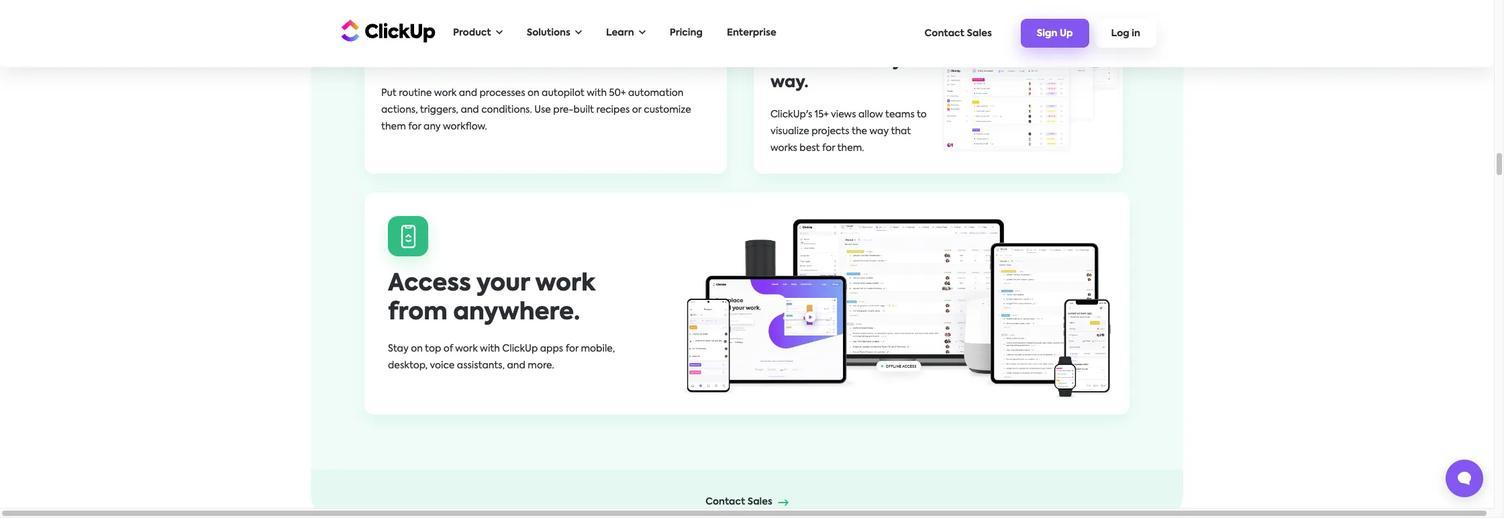 Task type: locate. For each thing, give the bounding box(es) containing it.
automate routine tasks.
[[381, 53, 582, 69]]

built
[[574, 106, 594, 115]]

sign
[[1037, 29, 1058, 38]]

on inside "put routine work and processes on autopilot with 50+ automation actions, triggers, and conditions. use pre-built recipes or customize them for any workflow."
[[528, 89, 539, 98]]

1 horizontal spatial for
[[566, 345, 579, 354]]

0 vertical spatial on
[[528, 89, 539, 98]]

2 horizontal spatial for
[[822, 144, 835, 153]]

0 horizontal spatial for
[[408, 122, 421, 132]]

1 vertical spatial your
[[476, 273, 530, 296]]

1 vertical spatial for
[[822, 144, 835, 153]]

works
[[771, 144, 797, 153]]

put
[[381, 89, 397, 98]]

1 horizontal spatial your
[[893, 53, 929, 69]]

visualize
[[771, 53, 844, 69]]

your
[[893, 53, 929, 69], [476, 273, 530, 296]]

routine up processes
[[469, 53, 529, 69]]

50+
[[609, 89, 626, 98]]

teams
[[885, 110, 915, 120]]

your down contact
[[893, 53, 929, 69]]

on up use
[[528, 89, 539, 98]]

put routine work and processes on autopilot with 50+ automation actions, triggers, and conditions. use pre-built recipes or customize them for any workflow.
[[381, 89, 691, 132]]

with
[[587, 89, 607, 98], [480, 345, 500, 354]]

for right apps
[[566, 345, 579, 354]]

0 horizontal spatial with
[[480, 345, 500, 354]]

product button
[[446, 19, 509, 47]]

for inside stay on top of work with clickup apps for mobile, desktop, voice assistants, and more.
[[566, 345, 579, 354]]

work up anywhere.
[[535, 273, 595, 296]]

assistants,
[[457, 361, 505, 371]]

work
[[848, 53, 889, 69], [434, 89, 457, 98], [535, 273, 595, 296], [455, 345, 478, 354]]

workflow.
[[443, 122, 487, 132]]

your inside visualize work your way.
[[893, 53, 929, 69]]

0 vertical spatial your
[[893, 53, 929, 69]]

0 horizontal spatial on
[[411, 345, 423, 354]]

for left the 'any'
[[408, 122, 421, 132]]

0 vertical spatial for
[[408, 122, 421, 132]]

on left "top"
[[411, 345, 423, 354]]

2 vertical spatial and
[[507, 361, 525, 371]]

routine for tasks.
[[469, 53, 529, 69]]

processes
[[480, 89, 525, 98]]

learn button
[[599, 19, 652, 47]]

autopilot
[[542, 89, 585, 98]]

up
[[1060, 29, 1073, 38]]

1 horizontal spatial routine
[[469, 53, 529, 69]]

projects
[[812, 127, 850, 136]]

work up 'triggers,'
[[434, 89, 457, 98]]

1 horizontal spatial with
[[587, 89, 607, 98]]

automation
[[628, 89, 684, 98]]

customize
[[644, 106, 691, 115]]

clickup
[[502, 345, 538, 354]]

best
[[800, 144, 820, 153]]

pricing
[[670, 28, 703, 38]]

or
[[632, 106, 642, 115]]

routine up "actions,"
[[399, 89, 432, 98]]

your inside 'access your work from anywhere.'
[[476, 273, 530, 296]]

contact
[[925, 29, 965, 38]]

work right of
[[455, 345, 478, 354]]

work inside stay on top of work with clickup apps for mobile, desktop, voice assistants, and more.
[[455, 345, 478, 354]]

0 horizontal spatial routine
[[399, 89, 432, 98]]

pre-
[[553, 106, 574, 115]]

routine inside "put routine work and processes on autopilot with 50+ automation actions, triggers, and conditions. use pre-built recipes or customize them for any workflow."
[[399, 89, 432, 98]]

automate
[[381, 53, 465, 69]]

2 vertical spatial for
[[566, 345, 579, 354]]

for
[[408, 122, 421, 132], [822, 144, 835, 153], [566, 345, 579, 354]]

15+
[[815, 110, 829, 120]]

pricing link
[[663, 19, 710, 47]]

0 horizontal spatial your
[[476, 273, 530, 296]]

your up anywhere.
[[476, 273, 530, 296]]

routine
[[469, 53, 529, 69], [399, 89, 432, 98]]

solutions
[[527, 28, 571, 38]]

sign up button
[[1021, 19, 1089, 48]]

work up allow on the right of page
[[848, 53, 889, 69]]

1 vertical spatial on
[[411, 345, 423, 354]]

0 vertical spatial routine
[[469, 53, 529, 69]]

1 vertical spatial with
[[480, 345, 500, 354]]

1 horizontal spatial on
[[528, 89, 539, 98]]

log in link
[[1095, 19, 1157, 48]]

access your work from anywhere. image
[[679, 200, 1116, 408]]

with left 50+
[[587, 89, 607, 98]]

0 vertical spatial with
[[587, 89, 607, 98]]

visualize work your way. image
[[938, 0, 1123, 156]]

apps
[[540, 345, 563, 354]]

1 vertical spatial routine
[[399, 89, 432, 98]]

and
[[459, 89, 477, 98], [461, 106, 479, 115], [507, 361, 525, 371]]

visualize
[[771, 127, 809, 136]]

anywhere.
[[453, 302, 580, 325]]

log
[[1111, 29, 1130, 38]]

access
[[388, 273, 471, 296]]

sales
[[967, 29, 992, 38]]

of
[[444, 345, 453, 354]]

any
[[424, 122, 441, 132]]

for down projects
[[822, 144, 835, 153]]

on
[[528, 89, 539, 98], [411, 345, 423, 354]]

work inside "put routine work and processes on autopilot with 50+ automation actions, triggers, and conditions. use pre-built recipes or customize them for any workflow."
[[434, 89, 457, 98]]

more.
[[528, 361, 554, 371]]

voice
[[430, 361, 455, 371]]

with inside stay on top of work with clickup apps for mobile, desktop, voice assistants, and more.
[[480, 345, 500, 354]]

with up assistants,
[[480, 345, 500, 354]]

enterprise link
[[720, 19, 783, 47]]

mobile,
[[581, 345, 615, 354]]



Task type: describe. For each thing, give the bounding box(es) containing it.
log in
[[1111, 29, 1140, 38]]

actions,
[[381, 106, 418, 115]]

triggers,
[[420, 106, 458, 115]]

views
[[831, 110, 856, 120]]

for inside clickup's 15+ views allow teams to visualize projects the way that works best for them.
[[822, 144, 835, 153]]

solutions button
[[520, 19, 589, 47]]

and inside stay on top of work with clickup apps for mobile, desktop, voice assistants, and more.
[[507, 361, 525, 371]]

enterprise
[[727, 28, 776, 38]]

stay on top of work with clickup apps for mobile, desktop, voice assistants, and more.
[[388, 345, 615, 371]]

them.
[[837, 144, 864, 153]]

the
[[852, 127, 867, 136]]

access your work from anywhere.
[[388, 273, 595, 325]]

0 vertical spatial and
[[459, 89, 477, 98]]

conditions.
[[481, 106, 532, 115]]

clickup's 15+ views allow teams to visualize projects the way that works best for them.
[[771, 110, 927, 153]]

recipes
[[596, 106, 630, 115]]

from
[[388, 302, 447, 325]]

them
[[381, 122, 406, 132]]

product
[[453, 28, 491, 38]]

work inside visualize work your way.
[[848, 53, 889, 69]]

to
[[917, 110, 927, 120]]

way.
[[771, 75, 809, 91]]

on inside stay on top of work with clickup apps for mobile, desktop, voice assistants, and more.
[[411, 345, 423, 354]]

stay
[[388, 345, 409, 354]]

clickup image
[[338, 18, 436, 43]]

work inside 'access your work from anywhere.'
[[535, 273, 595, 296]]

with inside "put routine work and processes on autopilot with 50+ automation actions, triggers, and conditions. use pre-built recipes or customize them for any workflow."
[[587, 89, 607, 98]]

desktop,
[[388, 361, 428, 371]]

top
[[425, 345, 441, 354]]

that
[[891, 127, 911, 136]]

visualize work your way.
[[771, 53, 929, 91]]

sign up
[[1037, 29, 1073, 38]]

contact sales button
[[918, 22, 999, 45]]

routine for work
[[399, 89, 432, 98]]

for inside "put routine work and processes on autopilot with 50+ automation actions, triggers, and conditions. use pre-built recipes or customize them for any workflow."
[[408, 122, 421, 132]]

way
[[870, 127, 889, 136]]

contact sales
[[925, 29, 992, 38]]

allow
[[859, 110, 883, 120]]

1 vertical spatial and
[[461, 106, 479, 115]]

learn
[[606, 28, 634, 38]]

tasks.
[[533, 53, 582, 69]]

in
[[1132, 29, 1140, 38]]

clickup's
[[771, 110, 812, 120]]

use
[[534, 106, 551, 115]]



Task type: vqa. For each thing, say whether or not it's contained in the screenshot.
control
no



